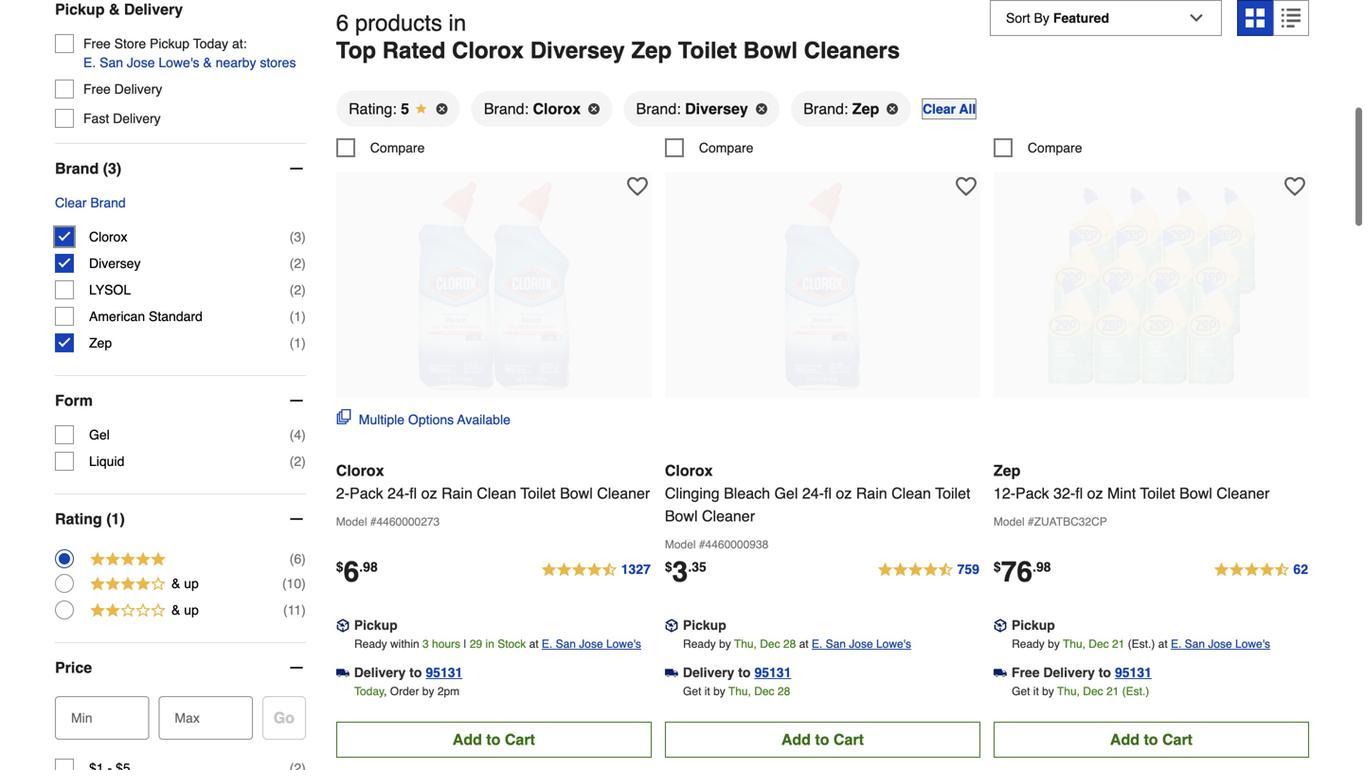 Task type: locate. For each thing, give the bounding box(es) containing it.
model for 2-pack 24-fl oz rain clean toilet bowl cleaner
[[336, 516, 367, 529]]

2 add from the left
[[782, 731, 811, 749]]

1 e. san jose lowe's button from the left
[[542, 635, 642, 654]]

clear inside button
[[55, 195, 87, 211]]

4.5 stars image containing 1327
[[541, 559, 652, 582]]

pickup
[[55, 1, 105, 18], [150, 36, 190, 51], [354, 618, 398, 633], [683, 618, 727, 633], [1012, 618, 1056, 633]]

pickup up within
[[354, 618, 398, 633]]

1 horizontal spatial pickup image
[[665, 619, 678, 633]]

model
[[336, 516, 367, 529], [994, 516, 1025, 529], [665, 539, 696, 552]]

0 vertical spatial brand
[[55, 160, 99, 177]]

e. san jose lowe's button
[[542, 635, 642, 654], [812, 635, 912, 654], [1171, 635, 1271, 654]]

6
[[336, 10, 349, 36], [294, 552, 302, 567], [344, 556, 359, 589]]

1327
[[621, 562, 651, 577]]

toilet inside zep 12-pack 32-fl oz mint toilet bowl cleaner
[[1141, 485, 1176, 503]]

1 clean from the left
[[477, 485, 517, 503]]

2 vertical spatial diversey
[[89, 256, 141, 271]]

$ inside the '$ 6 .98'
[[336, 560, 344, 575]]

3 close circle filled image from the left
[[887, 103, 899, 115]]

bowl down clinging
[[665, 508, 698, 525]]

clorox down 6 products in top rated clorox diversey zep toilet bowl cleaners on the top of page
[[533, 100, 581, 118]]

1 horizontal spatial at
[[800, 638, 809, 651]]

2 oz from the left
[[836, 485, 852, 503]]

1 compare from the left
[[370, 141, 425, 156]]

0 vertical spatial clear
[[923, 101, 956, 117]]

0 horizontal spatial diversey
[[89, 256, 141, 271]]

bowl up 1327 button
[[560, 485, 593, 503]]

3 ( 2 ) from the top
[[290, 454, 306, 469]]

clear left all
[[923, 101, 956, 117]]

cleaner left clinging
[[597, 485, 650, 503]]

2 horizontal spatial fl
[[1076, 485, 1083, 503]]

pickup image
[[336, 619, 350, 633], [665, 619, 678, 633], [994, 619, 1007, 633]]

2 horizontal spatial 95131 button
[[1116, 664, 1152, 683]]

brand:
[[484, 100, 529, 118], [636, 100, 681, 118], [804, 100, 849, 118]]

1 horizontal spatial fl
[[825, 485, 832, 503]]

brand: up 5013769109 element
[[636, 100, 681, 118]]

2 brand: from the left
[[636, 100, 681, 118]]

2 fl from the left
[[825, 485, 832, 503]]

close circle filled image
[[756, 103, 768, 115]]

1 up 4
[[294, 336, 302, 351]]

pack for 12-
[[1016, 485, 1050, 503]]

2
[[294, 256, 302, 271], [294, 283, 302, 298], [294, 454, 302, 469]]

3 for ( 3 )
[[294, 230, 302, 245]]

28
[[784, 638, 796, 651], [778, 685, 791, 699]]

0 horizontal spatial ready
[[354, 638, 387, 651]]

clean
[[477, 485, 517, 503], [892, 485, 932, 503]]

add to cart for second add to cart button from the right
[[782, 731, 864, 749]]

95131 button down ready by thu, dec 21 (est.) at e. san jose lowe's
[[1116, 664, 1152, 683]]

3 4.5 stars image from the left
[[1214, 559, 1310, 582]]

toilet inside 6 products in top rated clorox diversey zep toilet bowl cleaners
[[678, 37, 737, 63]]

thu, up the "free delivery to 95131"
[[1063, 638, 1086, 651]]

3 95131 button from the left
[[1116, 664, 1152, 683]]

1 vertical spatial diversey
[[685, 100, 749, 118]]

delivery to 95131 for by
[[683, 666, 792, 681]]

0 vertical spatial diversey
[[530, 37, 625, 63]]

1 delivery to 95131 from the left
[[354, 666, 463, 681]]

3 for $ 3 .35
[[673, 556, 688, 589]]

model # 4460000273
[[336, 516, 440, 529]]

add to cart button
[[336, 722, 652, 758], [665, 722, 981, 758], [994, 722, 1310, 758]]

diversey up 5013769109 element
[[685, 100, 749, 118]]

( for gel
[[290, 428, 294, 443]]

62
[[1294, 562, 1309, 577]]

ready up get it by thu, dec 28
[[683, 638, 716, 651]]

21
[[1113, 638, 1125, 651], [1107, 685, 1120, 699]]

get
[[683, 685, 702, 699], [1012, 685, 1031, 699]]

delivery to 95131 up get it by thu, dec 28
[[683, 666, 792, 681]]

clorox down clear brand button
[[89, 230, 127, 245]]

0 vertical spatial 1
[[294, 309, 302, 324]]

1 it from the left
[[705, 685, 711, 699]]

6 products in top rated clorox diversey zep toilet bowl cleaners
[[336, 10, 900, 63]]

1 horizontal spatial in
[[486, 638, 495, 651]]

1 horizontal spatial 24-
[[803, 485, 825, 503]]

2 horizontal spatial cart
[[1163, 731, 1193, 749]]

0 horizontal spatial compare
[[370, 141, 425, 156]]

3
[[294, 230, 302, 245], [673, 556, 688, 589], [423, 638, 429, 651]]

close circle filled image
[[436, 103, 448, 115], [589, 103, 600, 115], [887, 103, 899, 115]]

1 horizontal spatial add to cart button
[[665, 722, 981, 758]]

2 horizontal spatial 95131
[[1116, 666, 1152, 681]]

heart outline image
[[956, 177, 977, 197], [1285, 177, 1306, 197]]

san inside button
[[100, 55, 123, 70]]

pickup image down the "actual price $3.35" element on the bottom of the page
[[665, 619, 678, 633]]

clorox up 2-
[[336, 462, 384, 480]]

( 3 )
[[290, 230, 306, 245]]

pickup up the "free delivery"
[[55, 1, 105, 18]]

95131 button up 2pm at the bottom of the page
[[426, 664, 463, 683]]

delivery to 95131 up today , order by 2pm
[[354, 666, 463, 681]]

) for lysol
[[302, 283, 306, 298]]

3 cart from the left
[[1163, 731, 1193, 749]]

it for free
[[1034, 685, 1040, 699]]

truck filled image for today , order by 2pm
[[336, 667, 350, 680]]

2 rain from the left
[[857, 485, 888, 503]]

oz inside clorox clinging bleach gel 24-fl oz rain clean toilet bowl cleaner
[[836, 485, 852, 503]]

1 add to cart from the left
[[453, 731, 535, 749]]

rain inside clorox 2-pack 24-fl oz rain clean toilet bowl cleaner
[[442, 485, 473, 503]]

21 up the "free delivery to 95131"
[[1113, 638, 1125, 651]]

4 ) from the top
[[302, 309, 306, 324]]

1 horizontal spatial cleaner
[[702, 508, 755, 525]]

2 minus image from the top
[[287, 392, 306, 411]]

6 up ( 10 )
[[294, 552, 302, 567]]

2 horizontal spatial add
[[1111, 731, 1140, 749]]

1 vertical spatial (est.)
[[1123, 685, 1150, 699]]

2 horizontal spatial cleaner
[[1217, 485, 1270, 503]]

1 95131 button from the left
[[426, 664, 463, 683]]

1 horizontal spatial gel
[[775, 485, 798, 503]]

delivery
[[124, 1, 183, 18], [114, 82, 162, 97], [113, 111, 161, 126], [354, 666, 406, 681], [683, 666, 735, 681], [1044, 666, 1096, 681]]

free left store
[[83, 36, 111, 51]]

free delivery to 95131
[[1012, 666, 1152, 681]]

form button
[[55, 376, 306, 426]]

bowl inside clorox 2-pack 24-fl oz rain clean toilet bowl cleaner
[[560, 485, 593, 503]]

2 .98 from the left
[[1033, 560, 1052, 575]]

gel up liquid
[[89, 428, 110, 443]]

.35
[[688, 560, 707, 575]]

6 for ( 6 )
[[294, 552, 302, 567]]

2 horizontal spatial e. san jose lowe's button
[[1171, 635, 1271, 654]]

3 compare from the left
[[1028, 141, 1083, 156]]

brand
[[55, 160, 99, 177], [90, 195, 126, 211]]

free for free store pickup today at:
[[83, 36, 111, 51]]

bowl up close circle filled icon
[[744, 37, 798, 63]]

cleaner inside clorox clinging bleach gel 24-fl oz rain clean toilet bowl cleaner
[[702, 508, 755, 525]]

7 ) from the top
[[302, 454, 306, 469]]

1 2 from the top
[[294, 256, 302, 271]]

close circle filled image right brand: zep
[[887, 103, 899, 115]]

2 horizontal spatial #
[[1028, 516, 1035, 529]]

1 horizontal spatial today
[[354, 685, 384, 699]]

0 horizontal spatial $
[[336, 560, 344, 575]]

1 4.5 stars image from the left
[[541, 559, 652, 582]]

1 horizontal spatial oz
[[836, 485, 852, 503]]

1 horizontal spatial .98
[[1033, 560, 1052, 575]]

oz for clorox
[[421, 485, 437, 503]]

2 pickup image from the left
[[665, 619, 678, 633]]

1 vertical spatial ( 1 )
[[290, 336, 306, 351]]

minus image for brand
[[287, 159, 306, 178]]

0 vertical spatial today
[[193, 36, 228, 51]]

2 for diversey
[[294, 256, 302, 271]]

minus image inside price button
[[287, 659, 306, 678]]

1 cart from the left
[[505, 731, 535, 749]]

3 add to cart from the left
[[1111, 731, 1193, 749]]

24- right bleach in the bottom right of the page
[[803, 485, 825, 503]]

.98 inside $ 76 .98
[[1033, 560, 1052, 575]]

add down get it by thu, dec 28
[[782, 731, 811, 749]]

bowl right mint
[[1180, 485, 1213, 503]]

clorox 2-pack 24-fl oz rain clean toilet bowl cleaner
[[336, 462, 650, 503]]

1 horizontal spatial rain
[[857, 485, 888, 503]]

bowl inside 6 products in top rated clorox diversey zep toilet bowl cleaners
[[744, 37, 798, 63]]

0 horizontal spatial in
[[449, 10, 467, 36]]

2 95131 from the left
[[755, 666, 792, 681]]

$ inside $ 3 .35
[[665, 560, 673, 575]]

free up get it by thu, dec 21 (est.)
[[1012, 666, 1040, 681]]

3 pickup image from the left
[[994, 619, 1007, 633]]

3 fl from the left
[[1076, 485, 1083, 503]]

0 horizontal spatial close circle filled image
[[436, 103, 448, 115]]

brand: right rating filled image
[[484, 100, 529, 118]]

3 at from the left
[[1159, 638, 1168, 651]]

3 ready from the left
[[1012, 638, 1045, 651]]

$ right 759
[[994, 560, 1002, 575]]

(est.) up the "free delivery to 95131"
[[1128, 638, 1156, 651]]

2 horizontal spatial $
[[994, 560, 1002, 575]]

62 button
[[1214, 559, 1310, 582]]

1 horizontal spatial delivery to 95131
[[683, 666, 792, 681]]

model # 4460000938
[[665, 539, 769, 552]]

gel
[[89, 428, 110, 443], [775, 485, 798, 503]]

2 e. san jose lowe's button from the left
[[812, 635, 912, 654]]

model up the "actual price $3.35" element on the bottom of the page
[[665, 539, 696, 552]]

in right products
[[449, 10, 467, 36]]

2 & up from the top
[[172, 603, 199, 618]]

dec up the "free delivery to 95131"
[[1089, 638, 1110, 651]]

zep up brand: diversey
[[632, 37, 672, 63]]

list box
[[336, 91, 1310, 139]]

oz inside zep 12-pack 32-fl oz mint toilet bowl cleaner
[[1088, 485, 1104, 503]]

3 ) from the top
[[302, 283, 306, 298]]

2 truck filled image from the left
[[665, 667, 678, 680]]

jose
[[127, 55, 155, 70], [579, 638, 603, 651], [849, 638, 874, 651], [1209, 638, 1233, 651]]

1 truck filled image from the left
[[336, 667, 350, 680]]

fl inside clorox 2-pack 24-fl oz rain clean toilet bowl cleaner
[[410, 485, 417, 503]]

pickup down $ 76 .98
[[1012, 618, 1056, 633]]

0 horizontal spatial it
[[705, 685, 711, 699]]

1 close circle filled image from the left
[[436, 103, 448, 115]]

1 1 from the top
[[294, 309, 302, 324]]

toilet inside clorox 2-pack 24-fl oz rain clean toilet bowl cleaner
[[521, 485, 556, 503]]

4.5 stars image containing 759
[[877, 559, 981, 582]]

1 at from the left
[[529, 638, 539, 651]]

1 & up from the top
[[172, 576, 199, 592]]

pickup image for ready within 3 hours | 29 in stock at e. san jose lowe's
[[336, 619, 350, 633]]

clear inside button
[[923, 101, 956, 117]]

0 horizontal spatial 3
[[294, 230, 302, 245]]

#
[[370, 516, 377, 529], [1028, 516, 1035, 529], [699, 539, 706, 552]]

1000207937 element
[[336, 139, 425, 158]]

2 horizontal spatial close circle filled image
[[887, 103, 899, 115]]

minus image up go
[[287, 659, 306, 678]]

( 1 ) down the ( 3 )
[[290, 309, 306, 324]]

4460000273
[[377, 516, 440, 529]]

2 vertical spatial 2
[[294, 454, 302, 469]]

free
[[83, 36, 111, 51], [83, 82, 111, 97], [1012, 666, 1040, 681]]

95131 down ready by thu, dec 21 (est.) at e. san jose lowe's
[[1116, 666, 1152, 681]]

95131 button down ready by thu, dec 28 at e. san jose lowe's
[[755, 664, 792, 683]]

clear for clear all
[[923, 101, 956, 117]]

2 horizontal spatial brand:
[[804, 100, 849, 118]]

clorox up clinging
[[665, 462, 713, 480]]

2 horizontal spatial truck filled image
[[994, 667, 1007, 680]]

2 get from the left
[[1012, 685, 1031, 699]]

# up the '$ 6 .98' at the bottom left
[[370, 516, 377, 529]]

0 horizontal spatial clear
[[55, 195, 87, 211]]

2 horizontal spatial compare
[[1028, 141, 1083, 156]]

0 horizontal spatial #
[[370, 516, 377, 529]]

3 95131 from the left
[[1116, 666, 1152, 681]]

clean up 759 button
[[892, 485, 932, 503]]

2 ) from the top
[[302, 256, 306, 271]]

&
[[109, 1, 120, 18], [203, 55, 212, 70], [172, 576, 180, 592], [172, 603, 180, 618]]

add
[[453, 731, 482, 749], [782, 731, 811, 749], [1111, 731, 1140, 749]]

2 95131 button from the left
[[755, 664, 792, 683]]

delivery up free store pickup today at: at the left of the page
[[124, 1, 183, 18]]

2 add to cart from the left
[[782, 731, 864, 749]]

1 vertical spatial 1
[[294, 336, 302, 351]]

2 horizontal spatial ready
[[1012, 638, 1045, 651]]

by
[[719, 638, 731, 651], [1048, 638, 1060, 651], [423, 685, 435, 699], [714, 685, 726, 699], [1043, 685, 1055, 699]]

e. san jose lowe's & nearby stores button
[[83, 53, 296, 72]]

bowl inside zep 12-pack 32-fl oz mint toilet bowl cleaner
[[1180, 485, 1213, 503]]

truck filled image for get it by thu, dec 28
[[665, 667, 678, 680]]

e. san jose lowe's button for lowe's
[[812, 635, 912, 654]]

2 4.5 stars image from the left
[[877, 559, 981, 582]]

0 horizontal spatial brand:
[[484, 100, 529, 118]]

6 right '( 6 )'
[[344, 556, 359, 589]]

24- up 4460000273
[[388, 485, 410, 503]]

1 up from the top
[[184, 576, 199, 592]]

1 vertical spatial brand
[[90, 195, 126, 211]]

1 24- from the left
[[388, 485, 410, 503]]

|
[[464, 638, 467, 651]]

# for clinging
[[699, 539, 706, 552]]

clean inside clorox 2-pack 24-fl oz rain clean toilet bowl cleaner
[[477, 485, 517, 503]]

1 rain from the left
[[442, 485, 473, 503]]

fast delivery
[[83, 111, 161, 126]]

1 ( 2 ) from the top
[[290, 256, 306, 271]]

lowe's inside button
[[159, 55, 200, 70]]

1 .98 from the left
[[359, 560, 378, 575]]

2 delivery to 95131 from the left
[[683, 666, 792, 681]]

minus image up 4
[[287, 392, 306, 411]]

cleaner up 62 button
[[1217, 485, 1270, 503]]

1 horizontal spatial clean
[[892, 485, 932, 503]]

(est.)
[[1128, 638, 1156, 651], [1123, 685, 1150, 699]]

american
[[89, 309, 145, 324]]

close circle filled image for zep
[[887, 103, 899, 115]]

clear
[[923, 101, 956, 117], [55, 195, 87, 211]]

0 horizontal spatial oz
[[421, 485, 437, 503]]

( for liquid
[[290, 454, 294, 469]]

add to cart for 1st add to cart button from right
[[1111, 731, 1193, 749]]

3 truck filled image from the left
[[994, 667, 1007, 680]]

# for 12-
[[1028, 516, 1035, 529]]

3 e. san jose lowe's button from the left
[[1171, 635, 1271, 654]]

2 2 from the top
[[294, 283, 302, 298]]

1 vertical spatial 3
[[673, 556, 688, 589]]

fl inside zep 12-pack 32-fl oz mint toilet bowl cleaner
[[1076, 485, 1083, 503]]

toilet
[[678, 37, 737, 63], [521, 485, 556, 503], [936, 485, 971, 503], [1141, 485, 1176, 503]]

1 ( 1 ) from the top
[[290, 309, 306, 324]]

28 down ready by thu, dec 28 at e. san jose lowe's
[[778, 685, 791, 699]]

model down 2-
[[336, 516, 367, 529]]

4.5 stars image
[[541, 559, 652, 582], [877, 559, 981, 582], [1214, 559, 1310, 582]]

cart
[[505, 731, 535, 749], [834, 731, 864, 749], [1163, 731, 1193, 749]]

cleaner down bleach in the bottom right of the page
[[702, 508, 755, 525]]

top
[[336, 37, 376, 63]]

multiple
[[359, 413, 405, 428]]

0 horizontal spatial cart
[[505, 731, 535, 749]]

model down 12-
[[994, 516, 1025, 529]]

1 horizontal spatial model
[[665, 539, 696, 552]]

clorox inside clorox clinging bleach gel 24-fl oz rain clean toilet bowl cleaner
[[665, 462, 713, 480]]

clorox for clorox clinging bleach gel 24-fl oz rain clean toilet bowl cleaner
[[665, 462, 713, 480]]

pack for 2-
[[350, 485, 383, 503]]

minus image up '( 6 )'
[[287, 510, 306, 529]]

1 horizontal spatial close circle filled image
[[589, 103, 600, 115]]

)
[[302, 230, 306, 245], [302, 256, 306, 271], [302, 283, 306, 298], [302, 309, 306, 324], [302, 336, 306, 351], [302, 428, 306, 443], [302, 454, 306, 469], [302, 552, 306, 567], [302, 576, 306, 592], [302, 603, 306, 618]]

0 horizontal spatial e. san jose lowe's button
[[542, 635, 642, 654]]

clorox inside clorox 2-pack 24-fl oz rain clean toilet bowl cleaner
[[336, 462, 384, 480]]

1 ) from the top
[[302, 230, 306, 245]]

store
[[114, 36, 146, 51]]

pickup for ready within 3 hours | 29 in stock at e. san jose lowe's
[[354, 618, 398, 633]]

0 vertical spatial free
[[83, 36, 111, 51]]

fast
[[83, 111, 109, 126]]

it
[[705, 685, 711, 699], [1034, 685, 1040, 699]]

bowl
[[744, 37, 798, 63], [560, 485, 593, 503], [1180, 485, 1213, 503], [665, 508, 698, 525]]

# up $ 76 .98
[[1028, 516, 1035, 529]]

1 oz from the left
[[421, 485, 437, 503]]

dec up get it by thu, dec 28
[[760, 638, 781, 651]]

1 vertical spatial & up
[[172, 603, 199, 618]]

5 ) from the top
[[302, 336, 306, 351]]

actual price $76.98 element
[[994, 556, 1052, 589]]

get for free
[[1012, 685, 1031, 699]]

1 horizontal spatial 95131
[[755, 666, 792, 681]]

1 down the ( 3 )
[[294, 309, 302, 324]]

oz inside clorox 2-pack 24-fl oz rain clean toilet bowl cleaner
[[421, 485, 437, 503]]

0 vertical spatial 3
[[294, 230, 302, 245]]

2 ready from the left
[[683, 638, 716, 651]]

cleaner inside zep 12-pack 32-fl oz mint toilet bowl cleaner
[[1217, 485, 1270, 503]]

) for gel
[[302, 428, 306, 443]]

0 vertical spatial in
[[449, 10, 467, 36]]

clorox 2-pack 24-fl oz rain clean toilet bowl cleaner image
[[390, 182, 598, 391]]

1 ready from the left
[[354, 638, 387, 651]]

2 vertical spatial ( 2 )
[[290, 454, 306, 469]]

available
[[457, 413, 511, 428]]

10 ) from the top
[[302, 603, 306, 618]]

e. inside e. san jose lowe's & nearby stores button
[[83, 55, 96, 70]]

3 minus image from the top
[[287, 510, 306, 529]]

4.5 stars image for 6
[[541, 559, 652, 582]]

grid view image
[[1246, 9, 1265, 28]]

2 horizontal spatial oz
[[1088, 485, 1104, 503]]

1 vertical spatial ( 2 )
[[290, 283, 306, 298]]

min
[[71, 711, 92, 726]]

1 horizontal spatial pack
[[1016, 485, 1050, 503]]

1 minus image from the top
[[287, 159, 306, 178]]

in right '29'
[[486, 638, 495, 651]]

add to cart
[[453, 731, 535, 749], [782, 731, 864, 749], [1111, 731, 1193, 749]]

compare inside 5013783763 element
[[1028, 141, 1083, 156]]

1 brand: from the left
[[484, 100, 529, 118]]

2 vertical spatial 3
[[423, 638, 429, 651]]

$ inside $ 76 .98
[[994, 560, 1002, 575]]

0 horizontal spatial 95131
[[426, 666, 463, 681]]

minus image inside form button
[[287, 392, 306, 411]]

add down get it by thu, dec 21 (est.)
[[1111, 731, 1140, 749]]

& up for ( 11 )
[[172, 603, 199, 618]]

ready within 3 hours | 29 in stock at e. san jose lowe's
[[354, 638, 642, 651]]

ready for ready by thu, dec 21 (est.) at e. san jose lowe's
[[1012, 638, 1045, 651]]

(1)
[[106, 511, 125, 528]]

4 minus image from the top
[[287, 659, 306, 678]]

add to cart for third add to cart button from the right
[[453, 731, 535, 749]]

pack inside clorox 2-pack 24-fl oz rain clean toilet bowl cleaner
[[350, 485, 383, 503]]

2 close circle filled image from the left
[[589, 103, 600, 115]]

cleaner
[[597, 485, 650, 503], [1217, 485, 1270, 503], [702, 508, 755, 525]]

e. san jose lowe's button for e.
[[542, 635, 642, 654]]

max
[[175, 711, 200, 726]]

minus image
[[287, 159, 306, 178], [287, 392, 306, 411], [287, 510, 306, 529], [287, 659, 306, 678]]

2 compare from the left
[[699, 141, 754, 156]]

0 horizontal spatial pickup image
[[336, 619, 350, 633]]

0 vertical spatial ( 1 )
[[290, 309, 306, 324]]

24- inside clorox clinging bleach gel 24-fl oz rain clean toilet bowl cleaner
[[803, 485, 825, 503]]

1 horizontal spatial truck filled image
[[665, 667, 678, 680]]

0 horizontal spatial at
[[529, 638, 539, 651]]

free up fast
[[83, 82, 111, 97]]

8 ) from the top
[[302, 552, 306, 567]]

2 up from the top
[[184, 603, 199, 618]]

2 $ from the left
[[665, 560, 673, 575]]

1 pickup image from the left
[[336, 619, 350, 633]]

$ for 6
[[336, 560, 344, 575]]

1 $ from the left
[[336, 560, 344, 575]]

95131 for 2pm
[[426, 666, 463, 681]]

4.5 stars image for 76
[[1214, 559, 1310, 582]]

1 get from the left
[[683, 685, 702, 699]]

1 horizontal spatial #
[[699, 539, 706, 552]]

2 it from the left
[[1034, 685, 1040, 699]]

compare inside 5013769109 element
[[699, 141, 754, 156]]

0 horizontal spatial heart outline image
[[956, 177, 977, 197]]

oz for zep
[[1088, 485, 1104, 503]]

0 horizontal spatial model
[[336, 516, 367, 529]]

1 horizontal spatial add
[[782, 731, 811, 749]]

2 ( 2 ) from the top
[[290, 283, 306, 298]]

1 vertical spatial 2
[[294, 283, 302, 298]]

95131 for dec
[[755, 666, 792, 681]]

95131 button
[[426, 664, 463, 683], [755, 664, 792, 683], [1116, 664, 1152, 683]]

0 horizontal spatial 24-
[[388, 485, 410, 503]]

minus image for form
[[287, 392, 306, 411]]

.98 down model # 4460000273
[[359, 560, 378, 575]]

option group
[[55, 548, 306, 624]]

& inside button
[[203, 55, 212, 70]]

0 horizontal spatial add to cart
[[453, 731, 535, 749]]

2 horizontal spatial 3
[[673, 556, 688, 589]]

thu, up get it by thu, dec 28
[[735, 638, 757, 651]]

& up right the 4 stars image
[[172, 576, 199, 592]]

pack up model # 4460000273
[[350, 485, 383, 503]]

pack inside zep 12-pack 32-fl oz mint toilet bowl cleaner
[[1016, 485, 1050, 503]]

delivery to 95131
[[354, 666, 463, 681], [683, 666, 792, 681]]

e.
[[83, 55, 96, 70], [542, 638, 553, 651], [812, 638, 823, 651], [1171, 638, 1182, 651]]

9 ) from the top
[[302, 576, 306, 592]]

delivery up get it by thu, dec 28
[[683, 666, 735, 681]]

minus image up the ( 3 )
[[287, 159, 306, 178]]

fl up zuatbc32cp
[[1076, 485, 1083, 503]]

0 vertical spatial ( 2 )
[[290, 256, 306, 271]]

3 2 from the top
[[294, 454, 302, 469]]

model for clinging bleach gel 24-fl oz rain clean toilet bowl cleaner
[[665, 539, 696, 552]]

ready up the "free delivery to 95131"
[[1012, 638, 1045, 651]]

by up the "free delivery to 95131"
[[1048, 638, 1060, 651]]

rating filled image
[[414, 99, 429, 114]]

2 clean from the left
[[892, 485, 932, 503]]

2pm
[[438, 685, 460, 699]]

close circle filled image for 5
[[436, 103, 448, 115]]

5013769109 element
[[665, 139, 754, 158]]

brand: for brand: diversey
[[636, 100, 681, 118]]

1 95131 from the left
[[426, 666, 463, 681]]

2 for lysol
[[294, 283, 302, 298]]

thu, down the "free delivery to 95131"
[[1058, 685, 1080, 699]]

san
[[100, 55, 123, 70], [556, 638, 576, 651], [826, 638, 846, 651], [1185, 638, 1206, 651]]

2 ( 1 ) from the top
[[290, 336, 306, 351]]

close circle filled image for clorox
[[589, 103, 600, 115]]

2 horizontal spatial add to cart
[[1111, 731, 1193, 749]]

1 pack from the left
[[350, 485, 383, 503]]

minus image for price
[[287, 659, 306, 678]]

0 horizontal spatial truck filled image
[[336, 667, 350, 680]]

0 vertical spatial & up
[[172, 576, 199, 592]]

delivery up get it by thu, dec 21 (est.)
[[1044, 666, 1096, 681]]

clorox clinging bleach gel 24-fl oz rain clean toilet bowl cleaner image
[[719, 182, 927, 391]]

american standard
[[89, 309, 203, 324]]

gel inside clorox clinging bleach gel 24-fl oz rain clean toilet bowl cleaner
[[775, 485, 798, 503]]

up
[[184, 576, 199, 592], [184, 603, 199, 618]]

2 vertical spatial free
[[1012, 666, 1040, 681]]

3 add from the left
[[1111, 731, 1140, 749]]

clorox inside list box
[[533, 100, 581, 118]]

to
[[410, 666, 422, 681], [739, 666, 751, 681], [1099, 666, 1112, 681], [487, 731, 501, 749], [815, 731, 830, 749], [1144, 731, 1159, 749]]

pickup down the "actual price $3.35" element on the bottom of the page
[[683, 618, 727, 633]]

0 horizontal spatial fl
[[410, 485, 417, 503]]

today up e. san jose lowe's & nearby stores
[[193, 36, 228, 51]]

0 vertical spatial 2
[[294, 256, 302, 271]]

2 24- from the left
[[803, 485, 825, 503]]

4 stars image
[[89, 574, 167, 596]]

(est.) down ready by thu, dec 21 (est.) at e. san jose lowe's
[[1123, 685, 1150, 699]]

brand left (3) on the left
[[55, 160, 99, 177]]

$ for 76
[[994, 560, 1002, 575]]

3 oz from the left
[[1088, 485, 1104, 503]]

2 cart from the left
[[834, 731, 864, 749]]

3 $ from the left
[[994, 560, 1002, 575]]

1 horizontal spatial $
[[665, 560, 673, 575]]

brand: down cleaners
[[804, 100, 849, 118]]

pickup image down 76
[[994, 619, 1007, 633]]

lysol
[[89, 283, 131, 298]]

$ left the .35
[[665, 560, 673, 575]]

by down ready by thu, dec 28 at e. san jose lowe's
[[714, 685, 726, 699]]

pickup up e. san jose lowe's & nearby stores
[[150, 36, 190, 51]]

6 ) from the top
[[302, 428, 306, 443]]

close circle filled image right brand: clorox
[[589, 103, 600, 115]]

.98 inside the '$ 6 .98'
[[359, 560, 378, 575]]

compare inside 1000207937 "element"
[[370, 141, 425, 156]]

lowe's down 62 button
[[1236, 638, 1271, 651]]

pack left 32-
[[1016, 485, 1050, 503]]

2 for liquid
[[294, 454, 302, 469]]

( 1 ) up 4
[[290, 336, 306, 351]]

6 up top
[[336, 10, 349, 36]]

1 horizontal spatial cart
[[834, 731, 864, 749]]

1 fl from the left
[[410, 485, 417, 503]]

2 horizontal spatial 4.5 stars image
[[1214, 559, 1310, 582]]

clear down the brand (3)
[[55, 195, 87, 211]]

truck filled image
[[336, 667, 350, 680], [665, 667, 678, 680], [994, 667, 1007, 680]]

4.5 stars image containing 62
[[1214, 559, 1310, 582]]

( 2 ) for liquid
[[290, 454, 306, 469]]

( 2 ) for lysol
[[290, 283, 306, 298]]

3 brand: from the left
[[804, 100, 849, 118]]

2 pack from the left
[[1016, 485, 1050, 503]]

1 vertical spatial 28
[[778, 685, 791, 699]]

pack
[[350, 485, 383, 503], [1016, 485, 1050, 503]]

1 add from the left
[[453, 731, 482, 749]]

0 horizontal spatial 95131 button
[[426, 664, 463, 683]]

dec
[[760, 638, 781, 651], [1089, 638, 1110, 651], [755, 685, 775, 699], [1084, 685, 1104, 699]]

1 horizontal spatial heart outline image
[[1285, 177, 1306, 197]]

up right the 4 stars image
[[184, 576, 199, 592]]

brand: for brand: zep
[[804, 100, 849, 118]]

2 1 from the top
[[294, 336, 302, 351]]



Task type: vqa. For each thing, say whether or not it's contained in the screenshot.


Task type: describe. For each thing, give the bounding box(es) containing it.
1327 button
[[541, 559, 652, 582]]

& up store
[[109, 1, 120, 18]]

cart for 1st add to cart button from right
[[1163, 731, 1193, 749]]

brand: zep
[[804, 100, 880, 118]]

dec down ready by thu, dec 28 at e. san jose lowe's
[[755, 685, 775, 699]]

ready for ready by thu, dec 28 at e. san jose lowe's
[[683, 638, 716, 651]]

cart for third add to cart button from the right
[[505, 731, 535, 749]]

liquid
[[89, 454, 125, 469]]

fl for zep
[[1076, 485, 1083, 503]]

6 for $ 6 .98
[[344, 556, 359, 589]]

0 vertical spatial 21
[[1113, 638, 1125, 651]]

5
[[401, 100, 409, 118]]

clinging
[[665, 485, 720, 503]]

by left 2pm at the bottom of the page
[[423, 685, 435, 699]]

pickup & delivery
[[55, 1, 183, 18]]

mint
[[1108, 485, 1137, 503]]

759
[[958, 562, 980, 577]]

get for delivery
[[683, 685, 702, 699]]

1 for zep
[[294, 336, 302, 351]]

,
[[384, 685, 387, 699]]

$ 3 .35
[[665, 556, 707, 589]]

form
[[55, 392, 93, 410]]

clean inside clorox clinging bleach gel 24-fl oz rain clean toilet bowl cleaner
[[892, 485, 932, 503]]

cleaners
[[804, 37, 900, 63]]

clear brand button
[[55, 193, 126, 212]]

2 horizontal spatial diversey
[[685, 100, 749, 118]]

95131 button for get it by thu, dec 28
[[755, 664, 792, 683]]

compare for 5013769109 element
[[699, 141, 754, 156]]

zep 12-pack 32-fl oz mint toilet bowl cleaner image
[[1048, 182, 1256, 391]]

delivery up fast delivery
[[114, 82, 162, 97]]

nearby
[[216, 55, 256, 70]]

29
[[470, 638, 483, 651]]

12-
[[994, 485, 1016, 503]]

it for delivery
[[705, 685, 711, 699]]

brand: diversey
[[636, 100, 749, 118]]

delivery to 95131 for order
[[354, 666, 463, 681]]

heart outline image
[[627, 177, 648, 197]]

zep inside zep 12-pack 32-fl oz mint toilet bowl cleaner
[[994, 462, 1021, 480]]

( for american standard
[[290, 309, 294, 324]]

$ 76 .98
[[994, 556, 1052, 589]]

get it by thu, dec 21 (est.)
[[1012, 685, 1150, 699]]

actual price $3.35 element
[[665, 556, 707, 589]]

price
[[55, 659, 92, 677]]

4
[[294, 428, 302, 443]]

list view image
[[1282, 9, 1301, 28]]

ready for ready within 3 hours | 29 in stock at e. san jose lowe's
[[354, 638, 387, 651]]

minus image for rating
[[287, 510, 306, 529]]

pickup for ready by thu, dec 21 (est.) at e. san jose lowe's
[[1012, 618, 1056, 633]]

cart for second add to cart button from the right
[[834, 731, 864, 749]]

option group containing (
[[55, 548, 306, 624]]

4460000938
[[706, 539, 769, 552]]

clear brand
[[55, 195, 126, 211]]

( 11 )
[[283, 603, 306, 618]]

add for second add to cart button from the right
[[782, 731, 811, 749]]

lowe's down 1327
[[607, 638, 642, 651]]

dec down the "free delivery to 95131"
[[1084, 685, 1104, 699]]

truck filled image for get it by thu, dec 21 (est.)
[[994, 667, 1007, 680]]

( 10 )
[[282, 576, 306, 592]]

brand: for brand: clorox
[[484, 100, 529, 118]]

6 inside 6 products in top rated clorox diversey zep toilet bowl cleaners
[[336, 10, 349, 36]]

lowe's down 759 button
[[877, 638, 912, 651]]

(3)
[[103, 160, 122, 177]]

bowl inside clorox clinging bleach gel 24-fl oz rain clean toilet bowl cleaner
[[665, 508, 698, 525]]

1 vertical spatial in
[[486, 638, 495, 651]]

1 add to cart button from the left
[[336, 722, 652, 758]]

options
[[408, 413, 454, 428]]

zep down cleaners
[[853, 100, 880, 118]]

standard
[[149, 309, 203, 324]]

5 stars image
[[89, 550, 167, 572]]

diversey inside 6 products in top rated clorox diversey zep toilet bowl cleaners
[[530, 37, 625, 63]]

95131 button for get it by thu, dec 21 (est.)
[[1116, 664, 1152, 683]]

2 heart outline image from the left
[[1285, 177, 1306, 197]]

free for free delivery
[[83, 82, 111, 97]]

rating (1)
[[55, 511, 125, 528]]

at:
[[232, 36, 247, 51]]

today , order by 2pm
[[354, 685, 460, 699]]

rating
[[55, 511, 102, 528]]

11
[[288, 603, 302, 618]]

actual price $6.98 element
[[336, 556, 378, 589]]

76
[[1002, 556, 1033, 589]]

rated
[[383, 37, 446, 63]]

32-
[[1054, 485, 1076, 503]]

1 for american standard
[[294, 309, 302, 324]]

ready by thu, dec 28 at e. san jose lowe's
[[683, 638, 912, 651]]

rating:
[[349, 100, 401, 118]]

clorox for clorox 2-pack 24-fl oz rain clean toilet bowl cleaner
[[336, 462, 384, 480]]

0 horizontal spatial gel
[[89, 428, 110, 443]]

clorox clinging bleach gel 24-fl oz rain clean toilet bowl cleaner
[[665, 462, 971, 525]]

( 6 )
[[290, 552, 306, 567]]

clorox for clorox
[[89, 230, 127, 245]]

( 4 )
[[290, 428, 306, 443]]

) for liquid
[[302, 454, 306, 469]]

order
[[390, 685, 419, 699]]

0 vertical spatial (est.)
[[1128, 638, 1156, 651]]

get it by thu, dec 28
[[683, 685, 791, 699]]

jose inside button
[[127, 55, 155, 70]]

1 vertical spatial today
[[354, 685, 384, 699]]

e. san jose lowe's button for jose
[[1171, 635, 1271, 654]]

by up get it by thu, dec 28
[[719, 638, 731, 651]]

zep 12-pack 32-fl oz mint toilet bowl cleaner
[[994, 462, 1270, 503]]

( 1 ) for american standard
[[290, 309, 306, 324]]

up for ( 10 )
[[184, 576, 199, 592]]

add for third add to cart button from the right
[[453, 731, 482, 749]]

e. san jose lowe's & nearby stores
[[83, 55, 296, 70]]

products
[[355, 10, 442, 36]]

1 horizontal spatial 3
[[423, 638, 429, 651]]

$ for 3
[[665, 560, 673, 575]]

95131 button for today , order by 2pm
[[426, 664, 463, 683]]

clear for clear brand
[[55, 195, 87, 211]]

toilet inside clorox clinging bleach gel 24-fl oz rain clean toilet bowl cleaner
[[936, 485, 971, 503]]

clear all
[[923, 101, 976, 117]]

3 add to cart button from the left
[[994, 722, 1310, 758]]

cleaner inside clorox 2-pack 24-fl oz rain clean toilet bowl cleaner
[[597, 485, 650, 503]]

zep down american
[[89, 336, 112, 351]]

) for american standard
[[302, 309, 306, 324]]

) for clorox
[[302, 230, 306, 245]]

clear all button
[[923, 96, 977, 122]]

model # zuatbc32cp
[[994, 516, 1108, 529]]

pickup image for ready by thu, dec 21 (est.) at e. san jose lowe's
[[994, 619, 1007, 633]]

fl inside clorox clinging bleach gel 24-fl oz rain clean toilet bowl cleaner
[[825, 485, 832, 503]]

thu, down ready by thu, dec 28 at e. san jose lowe's
[[729, 685, 751, 699]]

) for zep
[[302, 336, 306, 351]]

( for diversey
[[290, 256, 294, 271]]

free store pickup today at:
[[83, 36, 247, 51]]

hours
[[432, 638, 461, 651]]

go
[[274, 710, 295, 727]]

all
[[960, 101, 976, 117]]

1 vertical spatial 21
[[1107, 685, 1120, 699]]

.98 for 6
[[359, 560, 378, 575]]

& right the 4 stars image
[[172, 576, 180, 592]]

pickup for ready by thu, dec 28 at e. san jose lowe's
[[683, 618, 727, 633]]

compare for 5013783763 element
[[1028, 141, 1083, 156]]

list box containing brand:
[[336, 91, 1310, 139]]

by down the "free delivery to 95131"
[[1043, 685, 1055, 699]]

multiple options available
[[359, 413, 511, 428]]

10
[[287, 576, 302, 592]]

zuatbc32cp
[[1035, 516, 1108, 529]]

2 stars image
[[89, 601, 167, 623]]

( for zep
[[290, 336, 294, 351]]

.98 for 76
[[1033, 560, 1052, 575]]

( 1 ) for zep
[[290, 336, 306, 351]]

( 2 ) for diversey
[[290, 256, 306, 271]]

0 vertical spatial 28
[[784, 638, 796, 651]]

# for 2-
[[370, 516, 377, 529]]

2-
[[336, 485, 350, 503]]

price button
[[55, 644, 306, 693]]

1 heart outline image from the left
[[956, 177, 977, 197]]

free delivery
[[83, 82, 162, 97]]

$ 6 .98
[[336, 556, 378, 589]]

brand: clorox
[[484, 100, 581, 118]]

24- inside clorox 2-pack 24-fl oz rain clean toilet bowl cleaner
[[388, 485, 410, 503]]

go button
[[262, 697, 306, 740]]

rain inside clorox clinging bleach gel 24-fl oz rain clean toilet bowl cleaner
[[857, 485, 888, 503]]

delivery up ,
[[354, 666, 406, 681]]

up for ( 11 )
[[184, 603, 199, 618]]

brand inside button
[[90, 195, 126, 211]]

& right 2 stars "image"
[[172, 603, 180, 618]]

compare for 1000207937 "element"
[[370, 141, 425, 156]]

fl for clorox
[[410, 485, 417, 503]]

multiple options available link
[[336, 410, 511, 430]]

stores
[[260, 55, 296, 70]]

& up for ( 10 )
[[172, 576, 199, 592]]

0 horizontal spatial today
[[193, 36, 228, 51]]

) for diversey
[[302, 256, 306, 271]]

5013783763 element
[[994, 139, 1083, 158]]

add for 1st add to cart button from right
[[1111, 731, 1140, 749]]

within
[[390, 638, 420, 651]]

in inside 6 products in top rated clorox diversey zep toilet bowl cleaners
[[449, 10, 467, 36]]

4.5 stars image for 3
[[877, 559, 981, 582]]

2 at from the left
[[800, 638, 809, 651]]

( for lysol
[[290, 283, 294, 298]]

759 button
[[877, 559, 981, 582]]

2 add to cart button from the left
[[665, 722, 981, 758]]

bleach
[[724, 485, 771, 503]]

delivery down the "free delivery"
[[113, 111, 161, 126]]

ready by thu, dec 21 (est.) at e. san jose lowe's
[[1012, 638, 1271, 651]]

model for 12-pack 32-fl oz mint toilet bowl cleaner
[[994, 516, 1025, 529]]

brand (3)
[[55, 160, 122, 177]]

pickup image for ready by thu, dec 28 at e. san jose lowe's
[[665, 619, 678, 633]]

zep inside 6 products in top rated clorox diversey zep toilet bowl cleaners
[[632, 37, 672, 63]]

clorox inside 6 products in top rated clorox diversey zep toilet bowl cleaners
[[452, 37, 524, 63]]

stock
[[498, 638, 526, 651]]



